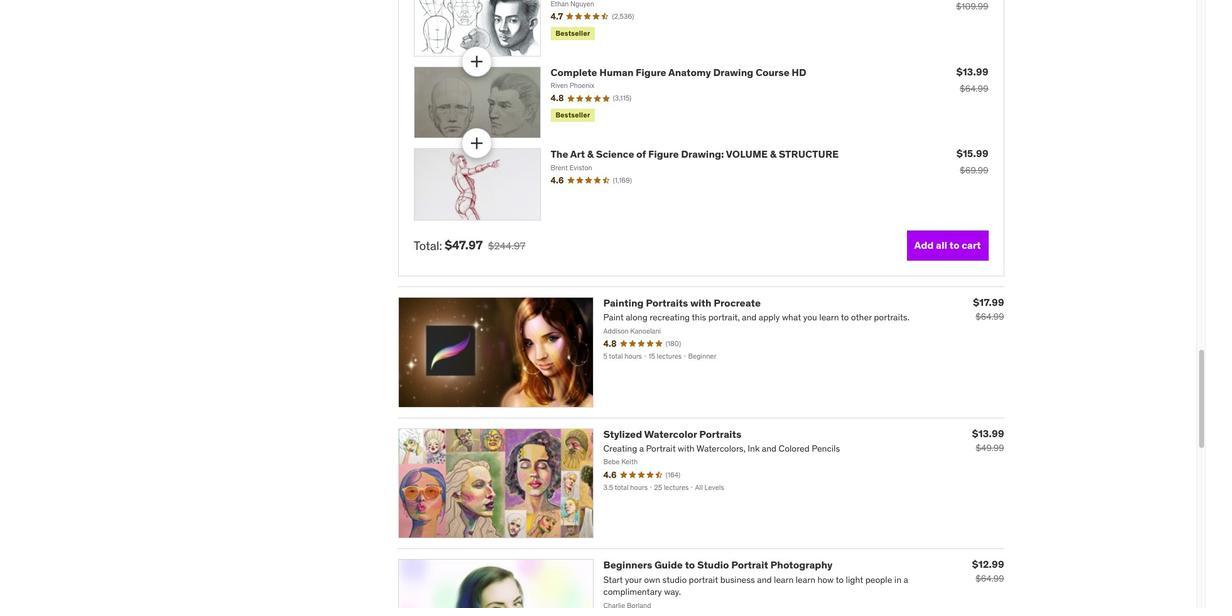 Task type: describe. For each thing, give the bounding box(es) containing it.
beginners guide to studio portrait photography
[[604, 559, 833, 572]]

figure inside the art & science of figure drawing: volume & structure brent eviston
[[649, 148, 679, 160]]

with
[[691, 297, 712, 309]]

of
[[637, 148, 646, 160]]

procreate
[[714, 297, 761, 309]]

stylized watercolor portraits
[[604, 428, 742, 440]]

1 bestseller from the top
[[556, 29, 590, 38]]

to for studio
[[685, 559, 695, 572]]

$64.99 for $17.99
[[976, 311, 1005, 322]]

the art & science of figure drawing: volume & structure brent eviston
[[551, 148, 839, 172]]

1169 reviews element
[[613, 176, 632, 185]]

stylized
[[604, 428, 643, 440]]

add all to cart button
[[907, 231, 989, 261]]

cart
[[962, 239, 982, 252]]

total: $47.97 $244.97
[[414, 238, 526, 253]]

$15.99
[[957, 147, 989, 160]]

2 bestseller from the top
[[556, 111, 590, 120]]

add
[[915, 239, 934, 252]]

the art & science of figure drawing: volume & structure link
[[551, 148, 839, 160]]

$13.99 for $13.99 $49.99
[[973, 427, 1005, 440]]

phoenix
[[570, 81, 595, 90]]

$12.99
[[973, 558, 1005, 571]]

total:
[[414, 238, 442, 253]]

$49.99
[[976, 442, 1005, 454]]

all
[[937, 239, 948, 252]]

$109.99
[[957, 1, 989, 12]]

photography
[[771, 559, 833, 572]]

4.8
[[551, 93, 564, 104]]

eviston
[[570, 163, 593, 172]]

complete human figure anatomy drawing course hd riven phoenix
[[551, 66, 807, 90]]

$244.97
[[488, 239, 526, 252]]

drawing
[[714, 66, 754, 78]]

portrait
[[732, 559, 769, 572]]

to for cart
[[950, 239, 960, 252]]

$64.99 for $12.99
[[976, 574, 1005, 585]]

complete
[[551, 66, 598, 78]]

add all to cart
[[915, 239, 982, 252]]

beginners guide to studio portrait photography link
[[604, 559, 833, 572]]

$12.99 $64.99
[[973, 558, 1005, 585]]

$13.99 for $13.99 $64.99
[[957, 65, 989, 78]]

studio
[[698, 559, 730, 572]]

2 & from the left
[[770, 148, 777, 160]]



Task type: locate. For each thing, give the bounding box(es) containing it.
figure right of at the right
[[649, 148, 679, 160]]

3115 reviews element
[[613, 94, 632, 103]]

&
[[588, 148, 594, 160], [770, 148, 777, 160]]

human
[[600, 66, 634, 78]]

(3,115)
[[613, 94, 632, 103]]

0 horizontal spatial &
[[588, 148, 594, 160]]

& right art
[[588, 148, 594, 160]]

2536 reviews element
[[613, 12, 634, 21]]

hd
[[792, 66, 807, 78]]

brent
[[551, 163, 568, 172]]

$64.99
[[960, 83, 989, 94], [976, 311, 1005, 322], [976, 574, 1005, 585]]

stylized watercolor portraits link
[[604, 428, 742, 440]]

portraits right watercolor
[[700, 428, 742, 440]]

figure
[[636, 66, 667, 78], [649, 148, 679, 160]]

1 vertical spatial $64.99
[[976, 311, 1005, 322]]

0 vertical spatial to
[[950, 239, 960, 252]]

1 horizontal spatial to
[[950, 239, 960, 252]]

2 vertical spatial $64.99
[[976, 574, 1005, 585]]

to
[[950, 239, 960, 252], [685, 559, 695, 572]]

volume
[[727, 148, 768, 160]]

0 vertical spatial figure
[[636, 66, 667, 78]]

drawing:
[[681, 148, 725, 160]]

complete human figure anatomy drawing course hd link
[[551, 66, 807, 78]]

0 vertical spatial bestseller
[[556, 29, 590, 38]]

$13.99 $49.99
[[973, 427, 1005, 454]]

$15.99 $69.99
[[957, 147, 989, 176]]

$64.99 inside '$17.99 $64.99'
[[976, 311, 1005, 322]]

art
[[571, 148, 585, 160]]

watercolor
[[645, 428, 698, 440]]

0 vertical spatial portraits
[[646, 297, 689, 309]]

4.7
[[551, 11, 563, 22]]

to right all
[[950, 239, 960, 252]]

$47.97
[[445, 238, 483, 253]]

bestseller
[[556, 29, 590, 38], [556, 111, 590, 120]]

beginners
[[604, 559, 653, 572]]

figure inside complete human figure anatomy drawing course hd riven phoenix
[[636, 66, 667, 78]]

$64.99 inside $12.99 $64.99
[[976, 574, 1005, 585]]

science
[[596, 148, 635, 160]]

to inside button
[[950, 239, 960, 252]]

(2,536)
[[613, 12, 634, 20]]

0 vertical spatial $13.99
[[957, 65, 989, 78]]

$13.99
[[957, 65, 989, 78], [973, 427, 1005, 440]]

the
[[551, 148, 569, 160]]

painting portraits with procreate
[[604, 297, 761, 309]]

0 vertical spatial $64.99
[[960, 83, 989, 94]]

figure right human
[[636, 66, 667, 78]]

anatomy
[[669, 66, 712, 78]]

painting
[[604, 297, 644, 309]]

course
[[756, 66, 790, 78]]

$17.99 $64.99
[[974, 296, 1005, 322]]

4.6
[[551, 175, 564, 186]]

& right volume
[[770, 148, 777, 160]]

0 horizontal spatial portraits
[[646, 297, 689, 309]]

1 horizontal spatial portraits
[[700, 428, 742, 440]]

$64.99 for $13.99
[[960, 83, 989, 94]]

0 horizontal spatial to
[[685, 559, 695, 572]]

1 vertical spatial bestseller
[[556, 111, 590, 120]]

$64.99 inside $13.99 $64.99
[[960, 83, 989, 94]]

painting portraits with procreate link
[[604, 297, 761, 309]]

$17.99
[[974, 296, 1005, 309]]

bestseller down 4.7
[[556, 29, 590, 38]]

portraits
[[646, 297, 689, 309], [700, 428, 742, 440]]

riven
[[551, 81, 568, 90]]

$69.99
[[960, 165, 989, 176]]

1 vertical spatial portraits
[[700, 428, 742, 440]]

1 vertical spatial to
[[685, 559, 695, 572]]

guide
[[655, 559, 683, 572]]

1 & from the left
[[588, 148, 594, 160]]

to right guide
[[685, 559, 695, 572]]

structure
[[779, 148, 839, 160]]

portraits left with
[[646, 297, 689, 309]]

bestseller down 4.8
[[556, 111, 590, 120]]

(1,169)
[[613, 176, 632, 185]]

1 horizontal spatial &
[[770, 148, 777, 160]]

1 vertical spatial $13.99
[[973, 427, 1005, 440]]

1 vertical spatial figure
[[649, 148, 679, 160]]

$13.99 $64.99
[[957, 65, 989, 94]]



Task type: vqa. For each thing, say whether or not it's contained in the screenshot.
Add all to cart button on the top
yes



